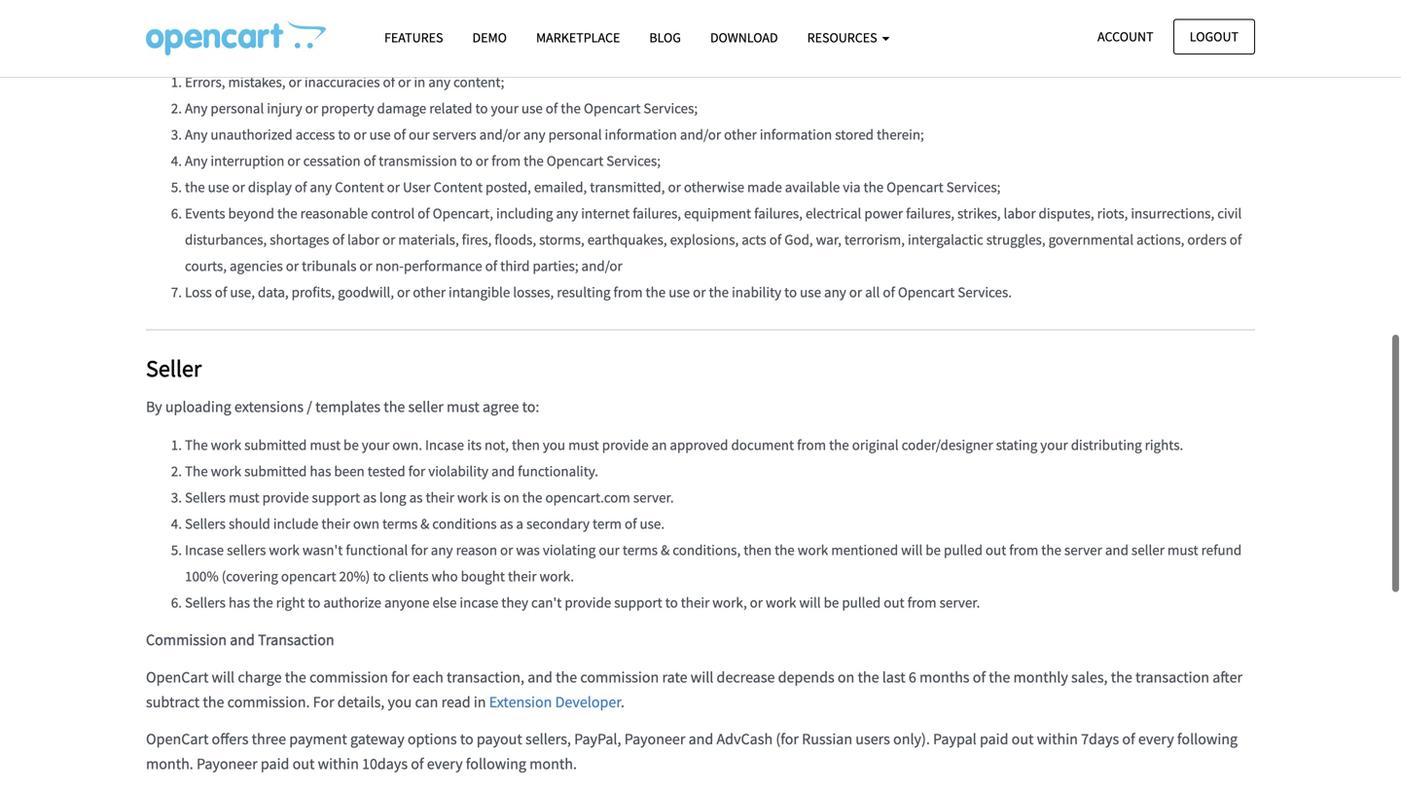 Task type: locate. For each thing, give the bounding box(es) containing it.
opencart for opencart offers three payment gateway options to payout sellers, paypal, payoneer and advcash (for russian users only). paypal paid out within 7days of every following month. payoneer paid out within 10days of every following month.
[[146, 729, 209, 749]]

in right law
[[390, 9, 402, 28]]

its up blog
[[659, 9, 674, 28]]

provide
[[602, 436, 649, 454], [262, 488, 309, 507], [565, 593, 611, 612]]

direct,
[[221, 34, 263, 53]]

applicable
[[439, 9, 507, 28]]

0 horizontal spatial you
[[146, 34, 170, 53]]

0 vertical spatial including
[[836, 34, 897, 53]]

opencart inside opencart will charge the commission for each transaction, and the commission rate will decrease depends on the last 6 months of the monthly sales, the transaction after subtract the commission. for details, you can read in
[[146, 667, 209, 687]]

each up features
[[405, 9, 436, 28]]

decrease
[[717, 667, 775, 687]]

20%)
[[339, 567, 370, 586]]

extensions
[[234, 397, 304, 417]]

affiliates
[[966, 9, 1022, 28]]

opencart down subtract
[[146, 729, 209, 749]]

tested
[[368, 462, 406, 481]]

any down fullest
[[195, 34, 218, 53]]

1 vertical spatial in
[[414, 72, 426, 91]]

consequential
[[597, 34, 689, 53]]

and inside 'opencart offers three payment gateway options to payout sellers, paypal, payoneer and advcash (for russian users only). paypal paid out within 7days of every following month. payoneer paid out within 10days of every following month.'
[[689, 729, 714, 749]]

terms down the use.
[[623, 541, 658, 559]]

1 content from the left
[[335, 177, 384, 196]]

use.
[[640, 515, 665, 533]]

0 horizontal spatial as
[[363, 488, 377, 507]]

0 vertical spatial personal
[[211, 99, 264, 117]]

1 horizontal spatial your
[[491, 99, 519, 117]]

0 vertical spatial incase
[[425, 436, 464, 454]]

own.
[[392, 436, 422, 454]]

authorize
[[323, 593, 381, 612]]

any up who
[[431, 541, 453, 559]]

loss
[[185, 283, 212, 301]]

commission
[[146, 630, 227, 650]]

resulting
[[989, 34, 1046, 53], [557, 283, 611, 301]]

jurisdiction,
[[510, 9, 588, 28]]

transaction
[[258, 630, 334, 650]]

1 horizontal spatial you
[[388, 692, 412, 712]]

resources link
[[793, 20, 905, 55]]

approved
[[670, 436, 728, 454]]

1 horizontal spatial incase
[[425, 436, 464, 454]]

2 opencart from the top
[[146, 729, 209, 749]]

in up damage
[[414, 72, 426, 91]]

0 vertical spatial submitted
[[244, 436, 307, 454]]

1 month. from the left
[[146, 754, 193, 774]]

for
[[313, 692, 334, 712]]

0 vertical spatial opencart
[[146, 667, 209, 687]]

resulting down parties;
[[557, 283, 611, 301]]

0 horizontal spatial payoneer
[[197, 754, 258, 774]]

to right 'liable'
[[1236, 9, 1249, 28]]

out down monthly
[[1012, 729, 1034, 749]]

other down performance
[[413, 283, 446, 301]]

10days
[[362, 754, 408, 774]]

its
[[659, 9, 674, 28], [467, 436, 482, 454]]

server.
[[633, 488, 674, 507], [940, 593, 980, 612]]

riots,
[[1097, 204, 1128, 222]]

within down payment
[[318, 754, 359, 774]]

0 vertical spatial sellers
[[185, 488, 226, 507]]

0 horizontal spatial our
[[409, 125, 430, 143]]

1 vertical spatial our
[[599, 541, 620, 559]]

0 vertical spatial &
[[421, 515, 429, 533]]

within left 7days
[[1037, 729, 1078, 749]]

must left refund
[[1168, 541, 1199, 559]]

the left original
[[829, 436, 849, 454]]

0 horizontal spatial commission
[[310, 667, 388, 687]]

1 horizontal spatial other
[[724, 125, 757, 143]]

features
[[384, 29, 443, 46]]

0 horizontal spatial content
[[335, 177, 384, 196]]

damages down the employees, at the right
[[927, 34, 986, 53]]

every
[[1139, 729, 1174, 749], [427, 754, 463, 774]]

functional
[[346, 541, 408, 559]]

1 vertical spatial personal
[[549, 125, 602, 143]]

each inside opencart will charge the commission for each transaction, and the commission rate will decrease depends on the last 6 months of the monthly sales, the transaction after subtract the commission. for details, you can read in
[[413, 667, 444, 687]]

materials,
[[398, 230, 459, 249]]

0 vertical spatial has
[[310, 462, 331, 481]]

1 horizontal spatial failures,
[[754, 204, 803, 222]]

1 vertical spatial support
[[614, 593, 663, 612]]

posted,
[[486, 177, 531, 196]]

opencart down "consequential"
[[584, 99, 641, 117]]

server. up the use.
[[633, 488, 674, 507]]

conditions
[[432, 515, 497, 533]]

1 vertical spatial sellers
[[185, 515, 226, 533]]

personal up emailed,
[[549, 125, 602, 143]]

marketplace
[[536, 29, 620, 46]]

0 horizontal spatial personal
[[211, 99, 264, 117]]

errors, mistakes, or inaccuracies of or in any content; any personal injury or property damage related to your use of the opencart services; any unauthorized access to or use of our servers and/or any personal information and/or other information stored therein; any interruption or cessation of transmission to or from the opencart services; the use or display of any content or user content posted, emailed, transmitted, or otherwise made available via the opencart services; events beyond the reasonable control of opencart, including any internet failures, equipment failures, electrical power failures, strikes, labor disputes, riots, insurrections, civil disturbances, shortages of labor or materials, fires, floods, storms, earthquakes, explosions, acts of god, war, terrorism, intergalactic struggles, governmental actions, orders of courts, agencies or tribunals or non-performance of third parties; and/or loss of use, data, profits, goodwill, or other intangible losses, resulting from the use or the inability to use any or all of opencart services.
[[185, 72, 1242, 301]]

1 horizontal spatial every
[[1139, 729, 1174, 749]]

in inside errors, mistakes, or inaccuracies of or in any content; any personal injury or property damage related to your use of the opencart services; any unauthorized access to or use of our servers and/or any personal information and/or other information stored therein; any interruption or cessation of transmission to or from the opencart services; the use or display of any content or user content posted, emailed, transmitted, or otherwise made available via the opencart services; events beyond the reasonable control of opencart, including any internet failures, equipment failures, electrical power failures, strikes, labor disputes, riots, insurrections, civil disturbances, shortages of labor or materials, fires, floods, storms, earthquakes, explosions, acts of god, war, terrorism, intergalactic struggles, governmental actions, orders of courts, agencies or tribunals or non-performance of third parties; and/or loss of use, data, profits, goodwill, or other intangible losses, resulting from the use or the inability to use any or all of opencart services.
[[414, 72, 426, 91]]

on inside the work submitted must be your own. incase its not, then you must provide an approved document from the original coder/designer stating your distributing rights. the work submitted has been tested for violability and functionality. sellers must provide support as long as their work is on the opencart.com server. sellers should include their own terms & conditions as a secondary term of use. incase sellers work wasn't functional for any reason or was violating our terms & conditions, then the work mentioned will be pulled out from the server and seller must refund 100% (covering opencart 20%) to clients who bought their work. sellers has the right to authorize anyone else incase they can't provide support to their work, or work will be pulled out from server.
[[504, 488, 519, 507]]

1 horizontal spatial payoneer
[[625, 729, 686, 749]]

following down payout
[[466, 754, 526, 774]]

& down the use.
[[661, 541, 670, 559]]

opencart offers three payment gateway options to payout sellers, paypal, payoneer and advcash (for russian users only). paypal paid out within 7days of every following month. payoneer paid out within 10days of every following month.
[[146, 729, 1238, 774]]

1 horizontal spatial opencart,
[[591, 9, 655, 28]]

you up functionality.
[[543, 436, 566, 454]]

month. down subtract
[[146, 754, 193, 774]]

and/or inside to the fullest extent permitted by law in each applicable jurisdiction, opencart, its officers, directors, shareholders, employees, affiliates and/or agents shall not be liable to you for any direct, indirect, incidental, special, punitive, exemplary or consequential damages whatsoever, including any damages resulting from
[[1025, 9, 1069, 28]]

you left can
[[388, 692, 412, 712]]

your down content;
[[491, 99, 519, 117]]

including
[[836, 34, 897, 53], [496, 204, 553, 222]]

has
[[310, 462, 331, 481], [229, 593, 250, 612]]

1 horizontal spatial following
[[1177, 729, 1238, 749]]

unauthorized
[[211, 125, 293, 143]]

3 failures, from the left
[[906, 204, 955, 222]]

work
[[211, 436, 241, 454], [211, 462, 241, 481], [457, 488, 488, 507], [269, 541, 300, 559], [798, 541, 828, 559], [766, 593, 797, 612]]

0 vertical spatial services;
[[644, 99, 698, 117]]

0 horizontal spatial paid
[[261, 754, 289, 774]]

0 horizontal spatial opencart,
[[433, 204, 493, 222]]

for down fullest
[[173, 34, 191, 53]]

or left all
[[849, 283, 862, 301]]

0 vertical spatial its
[[659, 9, 674, 28]]

1 horizontal spatial server.
[[940, 593, 980, 612]]

be right not
[[1177, 9, 1193, 28]]

from down earthquakes,
[[614, 283, 643, 301]]

be up been
[[344, 436, 359, 454]]

opencart up subtract
[[146, 667, 209, 687]]

0 vertical spatial payoneer
[[625, 729, 686, 749]]

1 vertical spatial labor
[[347, 230, 380, 249]]

distributing
[[1071, 436, 1142, 454]]

1 damages from the left
[[692, 34, 751, 53]]

1 vertical spatial seller
[[1132, 541, 1165, 559]]

to left payout
[[460, 729, 474, 749]]

0 vertical spatial then
[[512, 436, 540, 454]]

0 horizontal spatial seller
[[408, 397, 444, 417]]

you inside to the fullest extent permitted by law in each applicable jurisdiction, opencart, its officers, directors, shareholders, employees, affiliates and/or agents shall not be liable to you for any direct, indirect, incidental, special, punitive, exemplary or consequential damages whatsoever, including any damages resulting from
[[146, 34, 170, 53]]

0 vertical spatial our
[[409, 125, 430, 143]]

2 commission from the left
[[580, 667, 659, 687]]

support down the use.
[[614, 593, 663, 612]]

use up events
[[208, 177, 229, 196]]

other up made
[[724, 125, 757, 143]]

opencart, inside errors, mistakes, or inaccuracies of or in any content; any personal injury or property damage related to your use of the opencart services; any unauthorized access to or use of our servers and/or any personal information and/or other information stored therein; any interruption or cessation of transmission to or from the opencart services; the use or display of any content or user content posted, emailed, transmitted, or otherwise made available via the opencart services; events beyond the reasonable control of opencart, including any internet failures, equipment failures, electrical power failures, strikes, labor disputes, riots, insurrections, civil disturbances, shortages of labor or materials, fires, floods, storms, earthquakes, explosions, acts of god, war, terrorism, intergalactic struggles, governmental actions, orders of courts, agencies or tribunals or non-performance of third parties; and/or loss of use, data, profits, goodwill, or other intangible losses, resulting from the use or the inability to use any or all of opencart services.
[[433, 204, 493, 222]]

including down shareholders,
[[836, 34, 897, 53]]

0 vertical spatial server.
[[633, 488, 674, 507]]

1 opencart from the top
[[146, 667, 209, 687]]

as left "a"
[[500, 515, 513, 533]]

user
[[403, 177, 431, 196]]

and left advcash
[[689, 729, 714, 749]]

1 vertical spatial its
[[467, 436, 482, 454]]

options
[[408, 729, 457, 749]]

right
[[276, 593, 305, 612]]

1 horizontal spatial month.
[[530, 754, 577, 774]]

2 vertical spatial any
[[185, 151, 208, 170]]

0 horizontal spatial support
[[312, 488, 360, 507]]

by
[[146, 397, 162, 417]]

commission up .
[[580, 667, 659, 687]]

then right the "not," at the left bottom of the page
[[512, 436, 540, 454]]

1 vertical spatial paid
[[261, 754, 289, 774]]

data,
[[258, 283, 289, 301]]

0 vertical spatial paid
[[980, 729, 1009, 749]]

submitted up the include
[[244, 462, 307, 481]]

0 horizontal spatial server.
[[633, 488, 674, 507]]

the inside to the fullest extent permitted by law in each applicable jurisdiction, opencart, its officers, directors, shareholders, employees, affiliates and/or agents shall not be liable to you for any direct, indirect, incidental, special, punitive, exemplary or consequential damages whatsoever, including any damages resulting from
[[165, 9, 186, 28]]

1 horizontal spatial as
[[409, 488, 423, 507]]

secondary
[[526, 515, 590, 533]]

0 horizontal spatial within
[[318, 754, 359, 774]]

1 horizontal spatial paid
[[980, 729, 1009, 749]]

1 vertical spatial any
[[185, 125, 208, 143]]

2 information from the left
[[760, 125, 832, 143]]

extension
[[489, 692, 552, 712]]

labor
[[1004, 204, 1036, 222], [347, 230, 380, 249]]

0 vertical spatial the
[[185, 436, 208, 454]]

1 the from the top
[[185, 436, 208, 454]]

and/or right servers
[[479, 125, 521, 143]]

the down exemplary
[[561, 99, 581, 117]]

&
[[421, 515, 429, 533], [661, 541, 670, 559]]

goodwill,
[[338, 283, 394, 301]]

god,
[[785, 230, 813, 249]]

2 sellers from the top
[[185, 515, 226, 533]]

marketplace link
[[522, 20, 635, 55]]

out
[[986, 541, 1007, 559], [884, 593, 905, 612], [1012, 729, 1034, 749], [293, 754, 315, 774]]

to:
[[522, 397, 540, 417]]

0 horizontal spatial in
[[390, 9, 402, 28]]

document
[[731, 436, 794, 454]]

opencart inside 'opencart offers three payment gateway options to payout sellers, paypal, payoneer and advcash (for russian users only). paypal paid out within 7days of every following month. payoneer paid out within 10days of every following month.'
[[146, 729, 209, 749]]

as right long
[[409, 488, 423, 507]]

our
[[409, 125, 430, 143], [599, 541, 620, 559]]

1 vertical spatial every
[[427, 754, 463, 774]]

month.
[[146, 754, 193, 774], [530, 754, 577, 774]]

your inside errors, mistakes, or inaccuracies of or in any content; any personal injury or property damage related to your use of the opencart services; any unauthorized access to or use of our servers and/or any personal information and/or other information stored therein; any interruption or cessation of transmission to or from the opencart services; the use or display of any content or user content posted, emailed, transmitted, or otherwise made available via the opencart services; events beyond the reasonable control of opencart, including any internet failures, equipment failures, electrical power failures, strikes, labor disputes, riots, insurrections, civil disturbances, shortages of labor or materials, fires, floods, storms, earthquakes, explosions, acts of god, war, terrorism, intergalactic struggles, governmental actions, orders of courts, agencies or tribunals or non-performance of third parties; and/or loss of use, data, profits, goodwill, or other intangible losses, resulting from the use or the inability to use any or all of opencart services.
[[491, 99, 519, 117]]

1 horizontal spatial damages
[[927, 34, 986, 53]]

all
[[865, 283, 880, 301]]

or left was
[[500, 541, 513, 559]]

you
[[146, 34, 170, 53], [543, 436, 566, 454], [388, 692, 412, 712]]

2 submitted from the top
[[244, 462, 307, 481]]

1 horizontal spatial on
[[838, 667, 855, 687]]

of right acts
[[770, 230, 782, 249]]

seller
[[408, 397, 444, 417], [1132, 541, 1165, 559]]

opencart for opencart will charge the commission for each transaction, and the commission rate will decrease depends on the last 6 months of the monthly sales, the transaction after subtract the commission. for details, you can read in
[[146, 667, 209, 687]]

details,
[[337, 692, 385, 712]]

1 vertical spatial you
[[543, 436, 566, 454]]

1 vertical spatial opencart,
[[433, 204, 493, 222]]

0 horizontal spatial information
[[605, 125, 677, 143]]

0 horizontal spatial resulting
[[557, 283, 611, 301]]

the
[[185, 436, 208, 454], [185, 462, 208, 481]]

1 vertical spatial on
[[838, 667, 855, 687]]

power
[[865, 204, 903, 222]]

0 horizontal spatial on
[[504, 488, 519, 507]]

2 vertical spatial sellers
[[185, 593, 226, 612]]

in
[[390, 9, 402, 28], [414, 72, 426, 91], [474, 692, 486, 712]]

2 vertical spatial you
[[388, 692, 412, 712]]

services; down "consequential"
[[644, 99, 698, 117]]

1 horizontal spatial content
[[434, 177, 483, 196]]

on
[[504, 488, 519, 507], [838, 667, 855, 687]]

terms down long
[[382, 515, 418, 533]]

0 horizontal spatial labor
[[347, 230, 380, 249]]

of left the use.
[[625, 515, 637, 533]]

of right all
[[883, 283, 895, 301]]

1 vertical spatial the
[[185, 462, 208, 481]]

(for
[[776, 729, 799, 749]]

then right the conditions,
[[744, 541, 772, 559]]

0 vertical spatial in
[[390, 9, 402, 28]]

will up depends
[[799, 593, 821, 612]]

0 vertical spatial any
[[185, 99, 208, 117]]

0 horizontal spatial damages
[[692, 34, 751, 53]]

from up posted,
[[492, 151, 521, 170]]

payoneer down offers
[[197, 754, 258, 774]]

the up "a"
[[522, 488, 543, 507]]

3 sellers from the top
[[185, 593, 226, 612]]

the right the conditions,
[[775, 541, 795, 559]]

their down violability
[[426, 488, 455, 507]]

opencart
[[146, 667, 209, 687], [146, 729, 209, 749]]

2 any from the top
[[185, 125, 208, 143]]

be down 'mentioned'
[[824, 593, 839, 612]]

1 vertical spatial terms
[[623, 541, 658, 559]]

its inside the work submitted must be your own. incase its not, then you must provide an approved document from the original coder/designer stating your distributing rights. the work submitted has been tested for violability and functionality. sellers must provide support as long as their work is on the opencart.com server. sellers should include their own terms & conditions as a secondary term of use. incase sellers work wasn't functional for any reason or was violating our terms & conditions, then the work mentioned will be pulled out from the server and seller must refund 100% (covering opencart 20%) to clients who bought their work. sellers has the right to authorize anyone else incase they can't provide support to their work, or work will be pulled out from server.
[[467, 436, 482, 454]]

1 vertical spatial opencart
[[146, 729, 209, 749]]

tribunals
[[302, 256, 357, 275]]

0 vertical spatial pulled
[[944, 541, 983, 559]]

/
[[307, 397, 312, 417]]

1 horizontal spatial then
[[744, 541, 772, 559]]

seller up own.
[[408, 397, 444, 417]]

commission up the details, at the left of the page
[[310, 667, 388, 687]]

1 horizontal spatial its
[[659, 9, 674, 28]]

its inside to the fullest extent permitted by law in each applicable jurisdiction, opencart, its officers, directors, shareholders, employees, affiliates and/or agents shall not be liable to you for any direct, indirect, incidental, special, punitive, exemplary or consequential damages whatsoever, including any damages resulting from
[[659, 9, 674, 28]]

seller
[[146, 354, 202, 383]]

be
[[1177, 9, 1193, 28], [344, 436, 359, 454], [926, 541, 941, 559], [824, 593, 839, 612]]

to
[[1236, 9, 1249, 28], [475, 99, 488, 117], [338, 125, 351, 143], [460, 151, 473, 170], [785, 283, 797, 301], [373, 567, 386, 586], [308, 593, 321, 612], [665, 593, 678, 612], [460, 729, 474, 749]]

charge
[[238, 667, 282, 687]]

information up transmitted,
[[605, 125, 677, 143]]

incidental,
[[323, 34, 392, 53]]

1 horizontal spatial in
[[414, 72, 426, 91]]

1 vertical spatial including
[[496, 204, 553, 222]]

months
[[920, 667, 970, 687]]

our inside the work submitted must be your own. incase its not, then you must provide an approved document from the original coder/designer stating your distributing rights. the work submitted has been tested for violability and functionality. sellers must provide support as long as their work is on the opencart.com server. sellers should include their own terms & conditions as a secondary term of use. incase sellers work wasn't functional for any reason or was violating our terms & conditions, then the work mentioned will be pulled out from the server and seller must refund 100% (covering opencart 20%) to clients who bought their work. sellers has the right to authorize anyone else incase they can't provide support to their work, or work will be pulled out from server.
[[599, 541, 620, 559]]

2 horizontal spatial failures,
[[906, 204, 955, 222]]

the up posted,
[[524, 151, 544, 170]]

1 vertical spatial submitted
[[244, 462, 307, 481]]

1 vertical spatial payoneer
[[197, 754, 258, 774]]

0 vertical spatial labor
[[1004, 204, 1036, 222]]

1 vertical spatial services;
[[607, 151, 661, 170]]

1 submitted from the top
[[244, 436, 307, 454]]

internet
[[581, 204, 630, 222]]

the down earthquakes,
[[646, 283, 666, 301]]

in inside to the fullest extent permitted by law in each applicable jurisdiction, opencart, its officers, directors, shareholders, employees, affiliates and/or agents shall not be liable to you for any direct, indirect, incidental, special, punitive, exemplary or consequential damages whatsoever, including any damages resulting from
[[390, 9, 402, 28]]

every down 'options'
[[427, 754, 463, 774]]

for inside opencart will charge the commission for each transaction, and the commission rate will decrease depends on the last 6 months of the monthly sales, the transaction after subtract the commission. for details, you can read in
[[391, 667, 410, 687]]

1 horizontal spatial commission
[[580, 667, 659, 687]]

paid down 'three'
[[261, 754, 289, 774]]

you inside the work submitted must be your own. incase its not, then you must provide an approved document from the original coder/designer stating your distributing rights. the work submitted has been tested for violability and functionality. sellers must provide support as long as their work is on the opencart.com server. sellers should include their own terms & conditions as a secondary term of use. incase sellers work wasn't functional for any reason or was violating our terms & conditions, then the work mentioned will be pulled out from the server and seller must refund 100% (covering opencart 20%) to clients who bought their work. sellers has the right to authorize anyone else incase they can't provide support to their work, or work will be pulled out from server.
[[543, 436, 566, 454]]

1 horizontal spatial support
[[614, 593, 663, 612]]

1 horizontal spatial within
[[1037, 729, 1078, 749]]

extension developer link
[[489, 692, 621, 712]]

disputes,
[[1039, 204, 1095, 222]]

our up "transmission"
[[409, 125, 430, 143]]

logout link
[[1174, 19, 1255, 54]]

insurrections,
[[1131, 204, 1215, 222]]

incase
[[460, 593, 499, 612]]

0 horizontal spatial your
[[362, 436, 389, 454]]

functionality.
[[518, 462, 599, 481]]

or
[[580, 34, 594, 53], [289, 72, 302, 91], [398, 72, 411, 91], [305, 99, 318, 117], [354, 125, 367, 143], [287, 151, 300, 170], [476, 151, 489, 170], [232, 177, 245, 196], [387, 177, 400, 196], [668, 177, 681, 196], [382, 230, 395, 249], [286, 256, 299, 275], [360, 256, 372, 275], [397, 283, 410, 301], [693, 283, 706, 301], [849, 283, 862, 301], [500, 541, 513, 559], [750, 593, 763, 612]]

including inside to the fullest extent permitted by law in each applicable jurisdiction, opencart, its officers, directors, shareholders, employees, affiliates and/or agents shall not be liable to you for any direct, indirect, incidental, special, punitive, exemplary or consequential damages whatsoever, including any damages resulting from
[[836, 34, 897, 53]]

1 vertical spatial following
[[466, 754, 526, 774]]

2 horizontal spatial in
[[474, 692, 486, 712]]

personal up the unauthorized
[[211, 99, 264, 117]]

use down god, at right top
[[800, 283, 821, 301]]

or up access
[[305, 99, 318, 117]]

blog
[[649, 29, 681, 46]]

term
[[593, 515, 622, 533]]

following
[[1177, 729, 1238, 749], [466, 754, 526, 774]]

server. up months
[[940, 593, 980, 612]]

any down cessation
[[310, 177, 332, 196]]



Task type: describe. For each thing, give the bounding box(es) containing it.
1 vertical spatial provide
[[262, 488, 309, 507]]

opencart
[[281, 567, 336, 586]]

read
[[441, 692, 471, 712]]

else
[[433, 593, 457, 612]]

1 vertical spatial has
[[229, 593, 250, 612]]

2 vertical spatial provide
[[565, 593, 611, 612]]

the right the charge
[[285, 667, 306, 687]]

opencart up emailed,
[[547, 151, 604, 170]]

0 vertical spatial every
[[1139, 729, 1174, 749]]

1 failures, from the left
[[633, 204, 681, 222]]

the left server
[[1042, 541, 1062, 559]]

from inside to the fullest extent permitted by law in each applicable jurisdiction, opencart, its officers, directors, shareholders, employees, affiliates and/or agents shall not be liable to you for any direct, indirect, incidental, special, punitive, exemplary or consequential damages whatsoever, including any damages resulting from
[[1049, 34, 1080, 53]]

and up the charge
[[230, 630, 255, 650]]

0 vertical spatial following
[[1177, 729, 1238, 749]]

coder/designer
[[902, 436, 993, 454]]

opencart up power
[[887, 177, 944, 196]]

0 vertical spatial support
[[312, 488, 360, 507]]

2 failures, from the left
[[754, 204, 803, 222]]

2 horizontal spatial as
[[500, 515, 513, 533]]

will right 'rate'
[[691, 667, 714, 687]]

to down content;
[[475, 99, 488, 117]]

of right cessation
[[364, 151, 376, 170]]

employees,
[[888, 9, 963, 28]]

2 the from the top
[[185, 462, 208, 481]]

opencart, inside to the fullest extent permitted by law in each applicable jurisdiction, opencart, its officers, directors, shareholders, employees, affiliates and/or agents shall not be liable to you for any direct, indirect, incidental, special, punitive, exemplary or consequential damages whatsoever, including any damages resulting from
[[591, 9, 655, 28]]

terrorism,
[[845, 230, 905, 249]]

resulting inside to the fullest extent permitted by law in each applicable jurisdiction, opencart, its officers, directors, shareholders, employees, affiliates and/or agents shall not be liable to you for any direct, indirect, incidental, special, punitive, exemplary or consequential damages whatsoever, including any damages resulting from
[[989, 34, 1046, 53]]

on inside opencart will charge the commission for each transaction, and the commission rate will decrease depends on the last 6 months of the monthly sales, the transaction after subtract the commission. for details, you can read in
[[838, 667, 855, 687]]

any up emailed,
[[523, 125, 546, 143]]

and down the "not," at the left bottom of the page
[[491, 462, 515, 481]]

1 any from the top
[[185, 99, 208, 117]]

work down uploading
[[211, 436, 241, 454]]

1 vertical spatial within
[[318, 754, 359, 774]]

1 vertical spatial pulled
[[842, 593, 881, 612]]

any down the employees, at the right
[[900, 34, 923, 53]]

mentioned
[[831, 541, 898, 559]]

to right 20%)
[[373, 567, 386, 586]]

templates
[[315, 397, 381, 417]]

account link
[[1081, 19, 1170, 54]]

users
[[856, 729, 890, 749]]

account
[[1098, 28, 1154, 45]]

refund
[[1202, 541, 1242, 559]]

of left the use,
[[215, 283, 227, 301]]

for inside to the fullest extent permitted by law in each applicable jurisdiction, opencart, its officers, directors, shareholders, employees, affiliates and/or agents shall not be liable to you for any direct, indirect, incidental, special, punitive, exemplary or consequential damages whatsoever, including any damages resulting from
[[173, 34, 191, 53]]

agents
[[1072, 9, 1115, 28]]

work down the include
[[269, 541, 300, 559]]

of down reasonable
[[332, 230, 344, 249]]

their up wasn't on the left bottom of the page
[[321, 515, 350, 533]]

not,
[[485, 436, 509, 454]]

to inside to the fullest extent permitted by law in each applicable jurisdiction, opencart, its officers, directors, shareholders, employees, affiliates and/or agents shall not be liable to you for any direct, indirect, incidental, special, punitive, exemplary or consequential damages whatsoever, including any damages resulting from
[[1236, 9, 1249, 28]]

of up "materials,"
[[418, 204, 430, 222]]

0 horizontal spatial terms
[[382, 515, 418, 533]]

any up storms,
[[556, 204, 578, 222]]

injury
[[267, 99, 302, 117]]

can't
[[531, 593, 562, 612]]

0 vertical spatial provide
[[602, 436, 649, 454]]

of left the third
[[485, 256, 497, 275]]

or right "work,"
[[750, 593, 763, 612]]

or down explosions,
[[693, 283, 706, 301]]

0 horizontal spatial incase
[[185, 541, 224, 559]]

of inside opencart will charge the commission for each transaction, and the commission rate will decrease depends on the last 6 months of the monthly sales, the transaction after subtract the commission. for details, you can read in
[[973, 667, 986, 687]]

and inside opencart will charge the commission for each transaction, and the commission rate will decrease depends on the last 6 months of the monthly sales, the transaction after subtract the commission. for details, you can read in
[[528, 667, 553, 687]]

opencart right all
[[898, 283, 955, 301]]

paypal
[[933, 729, 977, 749]]

mistakes,
[[228, 72, 286, 91]]

or up damage
[[398, 72, 411, 91]]

of right 7days
[[1122, 729, 1135, 749]]

for down own.
[[408, 462, 426, 481]]

for up clients
[[411, 541, 428, 559]]

damage
[[377, 99, 426, 117]]

explosions,
[[670, 230, 739, 249]]

6
[[909, 667, 917, 687]]

0 horizontal spatial then
[[512, 436, 540, 454]]

own
[[353, 515, 380, 533]]

non-
[[375, 256, 404, 275]]

any up related
[[428, 72, 451, 91]]

1 vertical spatial &
[[661, 541, 670, 559]]

out down 'mentioned'
[[884, 593, 905, 612]]

the left "inability"
[[709, 283, 729, 301]]

resulting inside errors, mistakes, or inaccuracies of or in any content; any personal injury or property damage related to your use of the opencart services; any unauthorized access to or use of our servers and/or any personal information and/or other information stored therein; any interruption or cessation of transmission to or from the opencart services; the use or display of any content or user content posted, emailed, transmitted, or otherwise made available via the opencart services; events beyond the reasonable control of opencart, including any internet failures, equipment failures, electrical power failures, strikes, labor disputes, riots, insurrections, civil disturbances, shortages of labor or materials, fires, floods, storms, earthquakes, explosions, acts of god, war, terrorism, intergalactic struggles, governmental actions, orders of courts, agencies or tribunals or non-performance of third parties; and/or loss of use, data, profits, goodwill, or other intangible losses, resulting from the use or the inability to use any or all of opencart services.
[[557, 283, 611, 301]]

seller inside the work submitted must be your own. incase its not, then you must provide an approved document from the original coder/designer stating your distributing rights. the work submitted has been tested for violability and functionality. sellers must provide support as long as their work is on the opencart.com server. sellers should include their own terms & conditions as a secondary term of use. incase sellers work wasn't functional for any reason or was violating our terms & conditions, then the work mentioned will be pulled out from the server and seller must refund 100% (covering opencart 20%) to clients who bought their work. sellers has the right to authorize anyone else incase they can't provide support to their work, or work will be pulled out from server.
[[1132, 541, 1165, 559]]

civil
[[1218, 204, 1242, 222]]

or inside to the fullest extent permitted by law in each applicable jurisdiction, opencart, its officers, directors, shareholders, employees, affiliates and/or agents shall not be liable to you for any direct, indirect, incidental, special, punitive, exemplary or consequential damages whatsoever, including any damages resulting from
[[580, 34, 594, 53]]

of inside the work submitted must be your own. incase its not, then you must provide an approved document from the original coder/designer stating your distributing rights. the work submitted has been tested for violability and functionality. sellers must provide support as long as their work is on the opencart.com server. sellers should include their own terms & conditions as a secondary term of use. incase sellers work wasn't functional for any reason or was violating our terms & conditions, then the work mentioned will be pulled out from the server and seller must refund 100% (covering opencart 20%) to clients who bought their work. sellers has the right to authorize anyone else incase they can't provide support to their work, or work will be pulled out from server.
[[625, 515, 637, 533]]

download link
[[696, 20, 793, 55]]

related
[[429, 99, 472, 117]]

control
[[371, 204, 415, 222]]

should
[[229, 515, 270, 533]]

1 horizontal spatial labor
[[1004, 204, 1036, 222]]

1 commission from the left
[[310, 667, 388, 687]]

developer
[[555, 692, 621, 712]]

therein;
[[877, 125, 924, 143]]

the up offers
[[203, 692, 224, 712]]

floods,
[[495, 230, 536, 249]]

inaccuracies
[[304, 72, 380, 91]]

or down shortages
[[286, 256, 299, 275]]

special,
[[395, 34, 445, 53]]

from up 6
[[908, 593, 937, 612]]

1 vertical spatial then
[[744, 541, 772, 559]]

of up damage
[[383, 72, 395, 91]]

third
[[500, 256, 530, 275]]

rights.
[[1145, 436, 1184, 454]]

losses,
[[513, 283, 554, 301]]

any left all
[[824, 283, 847, 301]]

three
[[252, 729, 286, 749]]

officers,
[[677, 9, 729, 28]]

7days
[[1081, 729, 1119, 749]]

servers
[[433, 125, 477, 143]]

an
[[652, 436, 667, 454]]

must up been
[[310, 436, 341, 454]]

or up 'non-'
[[382, 230, 395, 249]]

to inside 'opencart offers three payment gateway options to payout sellers, paypal, payoneer and advcash (for russian users only). paypal paid out within 7days of every following month. payoneer paid out within 10days of every following month.'
[[460, 729, 474, 749]]

0 vertical spatial seller
[[408, 397, 444, 417]]

use down damage
[[369, 125, 391, 143]]

to right "inability"
[[785, 283, 797, 301]]

or down interruption
[[232, 177, 245, 196]]

actions,
[[1137, 230, 1185, 249]]

only).
[[893, 729, 930, 749]]

our inside errors, mistakes, or inaccuracies of or in any content; any personal injury or property damage related to your use of the opencart services; any unauthorized access to or use of our servers and/or any personal information and/or other information stored therein; any interruption or cessation of transmission to or from the opencart services; the use or display of any content or user content posted, emailed, transmitted, or otherwise made available via the opencart services; events beyond the reasonable control of opencart, including any internet failures, equipment failures, electrical power failures, strikes, labor disputes, riots, insurrections, civil disturbances, shortages of labor or materials, fires, floods, storms, earthquakes, explosions, acts of god, war, terrorism, intergalactic struggles, governmental actions, orders of courts, agencies or tribunals or non-performance of third parties; and/or loss of use, data, profits, goodwill, or other intangible losses, resulting from the use or the inability to use any or all of opencart services.
[[409, 125, 430, 143]]

last
[[882, 667, 906, 687]]

the left the right at the bottom left
[[253, 593, 273, 612]]

of right display
[[295, 177, 307, 196]]

2 horizontal spatial your
[[1041, 436, 1068, 454]]

clients
[[389, 567, 429, 586]]

to left "work,"
[[665, 593, 678, 612]]

shareholders,
[[796, 9, 885, 28]]

0 vertical spatial other
[[724, 125, 757, 143]]

3 any from the top
[[185, 151, 208, 170]]

or down property at the left top
[[354, 125, 367, 143]]

1 vertical spatial other
[[413, 283, 446, 301]]

work left 'mentioned'
[[798, 541, 828, 559]]

parties;
[[533, 256, 579, 275]]

offers
[[212, 729, 249, 749]]

the left monthly
[[989, 667, 1011, 687]]

of down damage
[[394, 125, 406, 143]]

blog link
[[635, 20, 696, 55]]

by uploading extensions / templates the seller must agree to:
[[146, 397, 540, 417]]

or up injury
[[289, 72, 302, 91]]

you inside opencart will charge the commission for each transaction, and the commission rate will decrease depends on the last 6 months of the monthly sales, the transaction after subtract the commission. for details, you can read in
[[388, 692, 412, 712]]

be inside to the fullest extent permitted by law in each applicable jurisdiction, opencart, its officers, directors, shareholders, employees, affiliates and/or agents shall not be liable to you for any direct, indirect, incidental, special, punitive, exemplary or consequential damages whatsoever, including any damages resulting from
[[1177, 9, 1193, 28]]

will right 'mentioned'
[[901, 541, 923, 559]]

the right via
[[864, 177, 884, 196]]

the right sales,
[[1111, 667, 1133, 687]]

agree
[[483, 397, 519, 417]]

stored
[[835, 125, 874, 143]]

sales,
[[1072, 667, 1108, 687]]

their down was
[[508, 567, 537, 586]]

the up extension developer .
[[556, 667, 577, 687]]

must up functionality.
[[568, 436, 599, 454]]

by
[[345, 9, 360, 28]]

from left server
[[1009, 541, 1039, 559]]

2 damages from the left
[[927, 34, 986, 53]]

1 sellers from the top
[[185, 488, 226, 507]]

out down payment
[[293, 754, 315, 774]]

courts,
[[185, 256, 227, 275]]

to the fullest extent permitted by law in each applicable jurisdiction, opencart, its officers, directors, shareholders, employees, affiliates and/or agents shall not be liable to you for any direct, indirect, incidental, special, punitive, exemplary or consequential damages whatsoever, including any damages resulting from
[[146, 9, 1249, 53]]

opencart - terms & conditions image
[[146, 20, 326, 55]]

and/or up "otherwise"
[[680, 125, 721, 143]]

inability
[[732, 283, 782, 301]]

and right server
[[1105, 541, 1129, 559]]

violating
[[543, 541, 596, 559]]

shall
[[1118, 9, 1149, 28]]

uploading
[[165, 397, 231, 417]]

0 horizontal spatial every
[[427, 754, 463, 774]]

be right 'mentioned'
[[926, 541, 941, 559]]

extent
[[233, 9, 273, 28]]

storms,
[[539, 230, 585, 249]]

the up events
[[185, 177, 205, 196]]

war,
[[816, 230, 842, 249]]

out left server
[[986, 541, 1007, 559]]

1 information from the left
[[605, 125, 677, 143]]

russian
[[802, 729, 853, 749]]

permitted
[[277, 9, 341, 28]]

transaction,
[[447, 667, 525, 687]]

or down access
[[287, 151, 300, 170]]

including inside errors, mistakes, or inaccuracies of or in any content; any personal injury or property damage related to your use of the opencart services; any unauthorized access to or use of our servers and/or any personal information and/or other information stored therein; any interruption or cessation of transmission to or from the opencart services; the use or display of any content or user content posted, emailed, transmitted, or otherwise made available via the opencart services; events beyond the reasonable control of opencart, including any internet failures, equipment failures, electrical power failures, strikes, labor disputes, riots, insurrections, civil disturbances, shortages of labor or materials, fires, floods, storms, earthquakes, explosions, acts of god, war, terrorism, intergalactic struggles, governmental actions, orders of courts, agencies or tribunals or non-performance of third parties; and/or loss of use, data, profits, goodwill, or other intangible losses, resulting from the use or the inability to use any or all of opencart services.
[[496, 204, 553, 222]]

cessation
[[303, 151, 361, 170]]

opencart will charge the commission for each transaction, and the commission rate will decrease depends on the last 6 months of the monthly sales, the transaction after subtract the commission. for details, you can read in
[[146, 667, 1243, 712]]

anyone
[[384, 593, 430, 612]]

or up posted,
[[476, 151, 489, 170]]

was
[[516, 541, 540, 559]]

0 horizontal spatial &
[[421, 515, 429, 533]]

use down exemplary
[[522, 99, 543, 117]]

2 content from the left
[[434, 177, 483, 196]]

work right "work,"
[[766, 593, 797, 612]]

server
[[1065, 541, 1103, 559]]

sellers
[[227, 541, 266, 559]]

the left last
[[858, 667, 879, 687]]

can
[[415, 692, 438, 712]]

1 horizontal spatial personal
[[549, 125, 602, 143]]

work left the 'is'
[[457, 488, 488, 507]]

extension developer .
[[489, 692, 625, 712]]

must up the should
[[229, 488, 259, 507]]

download
[[710, 29, 778, 46]]

any inside the work submitted must be your own. incase its not, then you must provide an approved document from the original coder/designer stating your distributing rights. the work submitted has been tested for violability and functionality. sellers must provide support as long as their work is on the opencart.com server. sellers should include their own terms & conditions as a secondary term of use. incase sellers work wasn't functional for any reason or was violating our terms & conditions, then the work mentioned will be pulled out from the server and seller must refund 100% (covering opencart 20%) to clients who bought their work. sellers has the right to authorize anyone else incase they can't provide support to their work, or work will be pulled out from server.
[[431, 541, 453, 559]]

each inside to the fullest extent permitted by law in each applicable jurisdiction, opencart, its officers, directors, shareholders, employees, affiliates and/or agents shall not be liable to you for any direct, indirect, incidental, special, punitive, exemplary or consequential damages whatsoever, including any damages resulting from
[[405, 9, 436, 28]]

paypal,
[[574, 729, 621, 749]]

use down explosions,
[[669, 283, 690, 301]]

and/or down earthquakes,
[[582, 256, 623, 275]]

of down 'options'
[[411, 754, 424, 774]]

of down civil on the top of the page
[[1230, 230, 1242, 249]]

performance
[[404, 256, 482, 275]]

fullest
[[189, 9, 230, 28]]

2 month. from the left
[[530, 754, 577, 774]]

access
[[296, 125, 335, 143]]

from right document
[[797, 436, 826, 454]]

or left 'non-'
[[360, 256, 372, 275]]

of down exemplary
[[546, 99, 558, 117]]

commission and transaction
[[146, 630, 334, 650]]

the work submitted must be your own. incase its not, then you must provide an approved document from the original coder/designer stating your distributing rights. the work submitted has been tested for violability and functionality. sellers must provide support as long as their work is on the opencart.com server. sellers should include their own terms & conditions as a secondary term of use. incase sellers work wasn't functional for any reason or was violating our terms & conditions, then the work mentioned will be pulled out from the server and seller must refund 100% (covering opencart 20%) to clients who bought their work. sellers has the right to authorize anyone else incase they can't provide support to their work, or work will be pulled out from server.
[[185, 436, 1242, 612]]

to down servers
[[460, 151, 473, 170]]

2 vertical spatial services;
[[947, 177, 1001, 196]]

transaction
[[1136, 667, 1210, 687]]

in inside opencart will charge the commission for each transaction, and the commission rate will decrease depends on the last 6 months of the monthly sales, the transaction after subtract the commission. for details, you can read in
[[474, 692, 486, 712]]

the up shortages
[[277, 204, 297, 222]]

to down property at the left top
[[338, 125, 351, 143]]

must left agree
[[447, 397, 480, 417]]

their left "work,"
[[681, 593, 710, 612]]



Task type: vqa. For each thing, say whether or not it's contained in the screenshot.
the top OpenCart
yes



